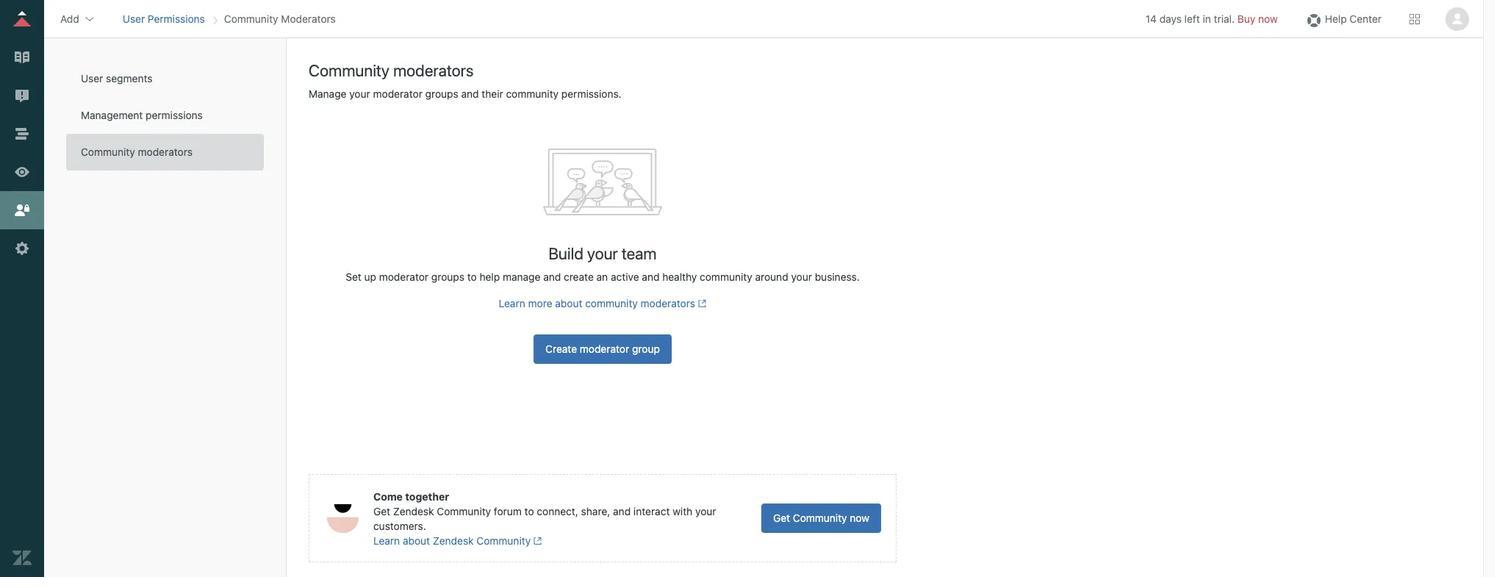 Task type: locate. For each thing, give the bounding box(es) containing it.
create moderator group button
[[534, 335, 672, 364]]

manage your moderator groups and their community permissions.
[[309, 87, 622, 100]]

2 horizontal spatial community
[[700, 271, 753, 283]]

0 horizontal spatial community moderators
[[81, 146, 193, 158]]

zendesk image
[[12, 548, 32, 568]]

zendesk inside the come together get zendesk community forum to connect, share, and interact with your customers.
[[393, 505, 434, 518]]

to
[[467, 271, 477, 283], [525, 505, 534, 518]]

groups for and
[[425, 87, 459, 100]]

groups left their
[[425, 87, 459, 100]]

set up moderator groups to help manage and create an active and healthy community around your business.
[[346, 271, 860, 283]]

community moderators
[[309, 61, 474, 80], [81, 146, 193, 158]]

moderator inside button
[[580, 343, 629, 355]]

user
[[123, 12, 145, 25], [81, 72, 103, 85]]

your right 'manage'
[[349, 87, 370, 100]]

get inside get community now link
[[773, 512, 790, 524]]

build
[[549, 244, 584, 263]]

0 vertical spatial zendesk
[[393, 505, 434, 518]]

1 vertical spatial groups
[[431, 271, 465, 283]]

manage
[[503, 271, 541, 283]]

1 horizontal spatial user
[[123, 12, 145, 25]]

community moderators
[[224, 12, 336, 25]]

1 vertical spatial about
[[403, 534, 430, 547]]

moderator right 'manage'
[[373, 87, 423, 100]]

help
[[480, 271, 500, 283]]

1 vertical spatial user
[[81, 72, 103, 85]]

and inside the come together get zendesk community forum to connect, share, and interact with your customers.
[[613, 505, 631, 518]]

community
[[506, 87, 559, 100], [700, 271, 753, 283], [585, 297, 638, 310]]

1 vertical spatial moderator
[[379, 271, 429, 283]]

community right their
[[506, 87, 559, 100]]

user left 'segments'
[[81, 72, 103, 85]]

user permissions link
[[123, 12, 205, 25]]

and left create at the left top
[[543, 271, 561, 283]]

0 vertical spatial about
[[555, 297, 583, 310]]

user left permissions
[[123, 12, 145, 25]]

1 vertical spatial community
[[700, 271, 753, 283]]

community inside navigation
[[224, 12, 278, 25]]

0 vertical spatial learn
[[499, 297, 526, 310]]

days
[[1160, 12, 1182, 25]]

community moderators up 'manage'
[[309, 61, 474, 80]]

birds talking on windowsill image
[[543, 149, 662, 216]]

in
[[1203, 12, 1212, 25]]

groups
[[425, 87, 459, 100], [431, 271, 465, 283]]

now
[[1259, 12, 1278, 25], [850, 512, 870, 524]]

1 vertical spatial community moderators
[[81, 146, 193, 158]]

2 vertical spatial community
[[585, 297, 638, 310]]

0 horizontal spatial user
[[81, 72, 103, 85]]

1 horizontal spatial about
[[555, 297, 583, 310]]

moderators up "manage your moderator groups and their community permissions."
[[393, 61, 474, 80]]

navigation
[[120, 8, 339, 30]]

learn down customers.
[[373, 534, 400, 547]]

groups left help
[[431, 271, 465, 283]]

user permissions
[[123, 12, 205, 25]]

0 horizontal spatial learn
[[373, 534, 400, 547]]

learn for learn more about community moderators
[[499, 297, 526, 310]]

moderators down healthy
[[641, 297, 696, 310]]

moderators
[[393, 61, 474, 80], [138, 146, 193, 158], [641, 297, 696, 310]]

and
[[461, 87, 479, 100], [543, 271, 561, 283], [642, 271, 660, 283], [613, 505, 631, 518]]

user segments
[[81, 72, 153, 85]]

get inside the come together get zendesk community forum to connect, share, and interact with your customers.
[[373, 505, 390, 518]]

moderators
[[281, 12, 336, 25]]

groups for to
[[431, 271, 465, 283]]

0 vertical spatial moderator
[[373, 87, 423, 100]]

1 horizontal spatial get
[[773, 512, 790, 524]]

moderators down permissions
[[138, 146, 193, 158]]

more
[[528, 297, 553, 310]]

learn
[[499, 297, 526, 310], [373, 534, 400, 547]]

1 horizontal spatial moderators
[[393, 61, 474, 80]]

settings image
[[12, 239, 32, 258]]

14 days left in trial. buy now
[[1146, 12, 1278, 25]]

build your team
[[549, 244, 657, 263]]

0 vertical spatial community
[[506, 87, 559, 100]]

community moderators down management permissions
[[81, 146, 193, 158]]

0 horizontal spatial to
[[467, 271, 477, 283]]

community inside the come together get zendesk community forum to connect, share, and interact with your customers.
[[437, 505, 491, 518]]

2 horizontal spatial moderators
[[641, 297, 696, 310]]

moderator
[[373, 87, 423, 100], [379, 271, 429, 283], [580, 343, 629, 355]]

add
[[60, 12, 79, 25]]

0 vertical spatial groups
[[425, 87, 459, 100]]

about down create at the left top
[[555, 297, 583, 310]]

to left help
[[467, 271, 477, 283]]

set
[[346, 271, 362, 283]]

user permissions image
[[12, 201, 32, 220]]

community up (opens in a new tab) icon
[[700, 271, 753, 283]]

permissions
[[148, 12, 205, 25]]

moderator right 'up'
[[379, 271, 429, 283]]

about down customers.
[[403, 534, 430, 547]]

moderator for your
[[373, 87, 423, 100]]

0 vertical spatial to
[[467, 271, 477, 283]]

active
[[611, 271, 639, 283]]

buy
[[1238, 12, 1256, 25]]

0 vertical spatial moderators
[[393, 61, 474, 80]]

your right with
[[696, 505, 716, 518]]

2 vertical spatial moderators
[[641, 297, 696, 310]]

0 vertical spatial now
[[1259, 12, 1278, 25]]

up
[[364, 271, 376, 283]]

interact
[[634, 505, 670, 518]]

team
[[622, 244, 657, 263]]

moderator left group
[[580, 343, 629, 355]]

to right forum
[[525, 505, 534, 518]]

about
[[555, 297, 583, 310], [403, 534, 430, 547]]

(opens in a new tab) image
[[696, 299, 707, 308]]

get community now
[[773, 512, 870, 524]]

and right share,
[[613, 505, 631, 518]]

1 horizontal spatial learn
[[499, 297, 526, 310]]

0 horizontal spatial moderators
[[138, 146, 193, 158]]

and right active on the left of the page
[[642, 271, 660, 283]]

0 vertical spatial community moderators
[[309, 61, 474, 80]]

2 vertical spatial moderator
[[580, 343, 629, 355]]

1 horizontal spatial to
[[525, 505, 534, 518]]

0 horizontal spatial now
[[850, 512, 870, 524]]

0 horizontal spatial get
[[373, 505, 390, 518]]

your up set up moderator groups to help manage and create an active and healthy community around your business.
[[587, 244, 618, 263]]

community down set up moderator groups to help manage and create an active and healthy community around your business.
[[585, 297, 638, 310]]

zendesk
[[393, 505, 434, 518], [433, 534, 474, 547]]

learn down manage
[[499, 297, 526, 310]]

your
[[349, 87, 370, 100], [587, 244, 618, 263], [791, 271, 812, 283], [696, 505, 716, 518]]

1 vertical spatial learn
[[373, 534, 400, 547]]

business.
[[815, 271, 860, 283]]

and left their
[[461, 87, 479, 100]]

management permissions
[[81, 109, 203, 121]]

get
[[373, 505, 390, 518], [773, 512, 790, 524]]

1 vertical spatial to
[[525, 505, 534, 518]]

create moderator group
[[546, 343, 660, 355]]

create
[[546, 343, 577, 355]]

help
[[1325, 12, 1347, 25]]

0 vertical spatial user
[[123, 12, 145, 25]]

community
[[224, 12, 278, 25], [309, 61, 390, 80], [81, 146, 135, 158], [437, 505, 491, 518], [793, 512, 847, 524], [477, 534, 531, 547]]



Task type: describe. For each thing, give the bounding box(es) containing it.
moderate content image
[[12, 86, 32, 105]]

customers.
[[373, 520, 426, 532]]

learn more about community moderators link
[[499, 297, 707, 310]]

an
[[597, 271, 608, 283]]

(opens in a new tab) image
[[531, 537, 542, 546]]

help center button
[[1300, 8, 1387, 30]]

to inside the come together get zendesk community forum to connect, share, and interact with your customers.
[[525, 505, 534, 518]]

your inside the come together get zendesk community forum to connect, share, and interact with your customers.
[[696, 505, 716, 518]]

create
[[564, 271, 594, 283]]

together
[[405, 490, 449, 503]]

permissions.
[[562, 87, 622, 100]]

0 horizontal spatial about
[[403, 534, 430, 547]]

arrange content image
[[12, 124, 32, 143]]

0 horizontal spatial community
[[506, 87, 559, 100]]

your right around
[[791, 271, 812, 283]]

manage
[[309, 87, 347, 100]]

learn for learn about zendesk community
[[373, 534, 400, 547]]

around
[[755, 271, 789, 283]]

user for user segments
[[81, 72, 103, 85]]

learn more about community moderators
[[499, 297, 696, 310]]

14
[[1146, 12, 1157, 25]]

1 horizontal spatial community
[[585, 297, 638, 310]]

learn about zendesk community
[[373, 534, 531, 547]]

manage articles image
[[12, 48, 32, 67]]

share,
[[581, 505, 610, 518]]

learn about zendesk community link
[[373, 534, 542, 547]]

permissions
[[146, 109, 203, 121]]

1 vertical spatial now
[[850, 512, 870, 524]]

user for user permissions
[[123, 12, 145, 25]]

zendesk products image
[[1410, 14, 1420, 24]]

come
[[373, 490, 403, 503]]

1 vertical spatial moderators
[[138, 146, 193, 158]]

customize design image
[[12, 162, 32, 182]]

come together get zendesk community forum to connect, share, and interact with your customers.
[[373, 490, 716, 532]]

1 vertical spatial zendesk
[[433, 534, 474, 547]]

1 horizontal spatial now
[[1259, 12, 1278, 25]]

healthy
[[663, 271, 697, 283]]

1 horizontal spatial community moderators
[[309, 61, 474, 80]]

moderator for up
[[379, 271, 429, 283]]

forum
[[494, 505, 522, 518]]

their
[[482, 87, 503, 100]]

connect,
[[537, 505, 579, 518]]

management
[[81, 109, 143, 121]]

get community now link
[[762, 504, 881, 533]]

left
[[1185, 12, 1200, 25]]

navigation containing user permissions
[[120, 8, 339, 30]]

segments
[[106, 72, 153, 85]]

trial.
[[1214, 12, 1235, 25]]

with
[[673, 505, 693, 518]]

help center
[[1325, 12, 1382, 25]]

center
[[1350, 12, 1382, 25]]

group
[[632, 343, 660, 355]]

add button
[[56, 8, 100, 30]]



Task type: vqa. For each thing, say whether or not it's contained in the screenshot.
the rightmost '2'
no



